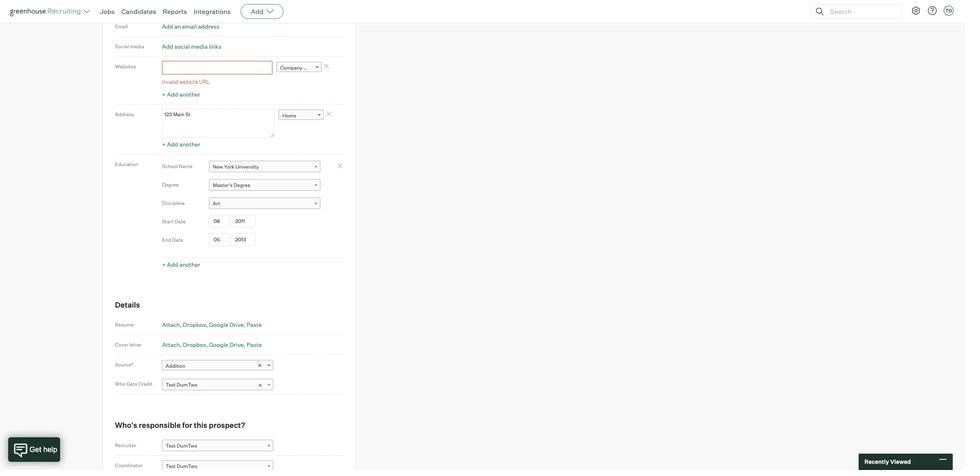 Task type: vqa. For each thing, say whether or not it's contained in the screenshot.
Home "link"
yes



Task type: locate. For each thing, give the bounding box(es) containing it.
1 vertical spatial date
[[172, 237, 183, 243]]

1 paste link from the top
[[247, 321, 262, 328]]

company website
[[280, 65, 322, 71]]

+ add another link down 'end date'
[[162, 261, 200, 268]]

york
[[224, 164, 235, 170]]

attach link
[[162, 321, 182, 328], [162, 342, 182, 348]]

3 dumtwo from the top
[[177, 464, 198, 470]]

2 attach from the top
[[162, 342, 180, 348]]

2 + add another link from the top
[[162, 91, 200, 98]]

another
[[180, 3, 200, 10], [180, 91, 200, 98], [180, 141, 200, 148], [180, 261, 200, 268]]

0 vertical spatial attach link
[[162, 321, 182, 328]]

2 test dumtwo link from the top
[[162, 440, 274, 452]]

+ add another link up school name
[[162, 141, 200, 148]]

another inside the websites element
[[180, 91, 200, 98]]

2 google from the top
[[209, 342, 228, 348]]

who
[[115, 381, 126, 387]]

company website link
[[277, 62, 322, 74]]

media right social at the left of page
[[130, 43, 144, 50]]

dumtwo
[[177, 382, 198, 388], [177, 443, 198, 449], [177, 464, 198, 470]]

+ add another down 'end date'
[[162, 261, 200, 268]]

0 vertical spatial drive
[[230, 321, 244, 328]]

2 attach dropbox google drive paste from the top
[[162, 342, 262, 348]]

2 mm text field from the top
[[209, 233, 230, 247]]

test dumtwo link
[[162, 379, 274, 391], [162, 440, 274, 452], [162, 461, 274, 470]]

None text field
[[162, 61, 273, 74], [162, 109, 275, 137], [162, 61, 273, 74], [162, 109, 275, 137]]

google drive link for cover letter
[[209, 342, 246, 348]]

mm text field down art
[[209, 215, 230, 228]]

who's responsible for this prospect?
[[115, 421, 245, 430]]

new york university link
[[209, 161, 321, 173]]

0 vertical spatial test dumtwo
[[166, 382, 198, 388]]

test dumtwo for coordinator
[[166, 464, 198, 470]]

2 paste from the top
[[247, 342, 262, 348]]

3 test dumtwo link from the top
[[162, 461, 274, 470]]

0 vertical spatial google drive link
[[209, 321, 246, 328]]

2 google drive link from the top
[[209, 342, 246, 348]]

jobs link
[[100, 7, 115, 16]]

google for cover letter
[[209, 342, 228, 348]]

2 vertical spatial test dumtwo
[[166, 464, 198, 470]]

1 vertical spatial google
[[209, 342, 228, 348]]

1 attach dropbox google drive paste from the top
[[162, 321, 262, 328]]

dropbox link
[[183, 321, 208, 328], [183, 342, 208, 348]]

google drive link
[[209, 321, 246, 328], [209, 342, 246, 348]]

google drive link for resume
[[209, 321, 246, 328]]

art
[[213, 200, 220, 207]]

+ add another down the invalid website url
[[162, 91, 200, 98]]

date right the start
[[175, 218, 186, 225]]

1 vertical spatial drive
[[230, 342, 244, 348]]

paste for cover letter
[[247, 342, 262, 348]]

dumtwo for coordinator
[[177, 464, 198, 470]]

degree
[[162, 182, 179, 188], [234, 182, 251, 188]]

2 dropbox link from the top
[[183, 342, 208, 348]]

art link
[[209, 198, 321, 209]]

degree down university
[[234, 182, 251, 188]]

0 vertical spatial test dumtwo link
[[162, 379, 274, 391]]

addition link
[[162, 360, 274, 372]]

+ add another up school name
[[162, 141, 200, 148]]

dropbox link for cover letter
[[183, 342, 208, 348]]

1 attach from the top
[[162, 321, 180, 328]]

2 attach link from the top
[[162, 342, 182, 348]]

1 test from the top
[[166, 382, 176, 388]]

recruiter
[[115, 442, 136, 449]]

paste
[[247, 321, 262, 328], [247, 342, 262, 348]]

1 vertical spatial dumtwo
[[177, 443, 198, 449]]

viewed
[[891, 459, 912, 466]]

master's
[[213, 182, 233, 188]]

2 + from the top
[[162, 91, 166, 98]]

+ add another link inside the websites element
[[162, 91, 200, 98]]

paste link for resume
[[247, 321, 262, 328]]

mm text field for end date
[[209, 233, 230, 247]]

+ add another
[[162, 3, 200, 10], [162, 91, 200, 98], [162, 141, 200, 148], [162, 261, 200, 268]]

paste for resume
[[247, 321, 262, 328]]

another inside the "education" element
[[180, 261, 200, 268]]

+ add another link up an
[[162, 3, 200, 10]]

+
[[162, 3, 166, 10], [162, 91, 166, 98], [162, 141, 166, 148], [162, 261, 166, 268]]

start
[[162, 218, 174, 225]]

2 vertical spatial test dumtwo link
[[162, 461, 274, 470]]

jobs
[[100, 7, 115, 16]]

2 dropbox from the top
[[183, 342, 206, 348]]

date
[[175, 218, 186, 225], [172, 237, 183, 243]]

for
[[182, 421, 192, 430]]

3 + from the top
[[162, 141, 166, 148]]

0 vertical spatial test
[[166, 382, 176, 388]]

0 vertical spatial dumtwo
[[177, 382, 198, 388]]

test dumtwo link for recruiter
[[162, 440, 274, 452]]

1 vertical spatial paste
[[247, 342, 262, 348]]

1 vertical spatial attach dropbox google drive paste
[[162, 342, 262, 348]]

MM text field
[[209, 215, 230, 228], [209, 233, 230, 247]]

master's degree link
[[209, 179, 321, 191]]

1 vertical spatial dropbox
[[183, 342, 206, 348]]

1 dropbox link from the top
[[183, 321, 208, 328]]

1 vertical spatial google drive link
[[209, 342, 246, 348]]

3 test dumtwo from the top
[[166, 464, 198, 470]]

+ add another inside the websites element
[[162, 91, 200, 98]]

0 vertical spatial dropbox link
[[183, 321, 208, 328]]

2 vertical spatial dumtwo
[[177, 464, 198, 470]]

home
[[283, 113, 296, 119]]

2 drive from the top
[[230, 342, 244, 348]]

test
[[166, 382, 176, 388], [166, 443, 176, 449], [166, 464, 176, 470]]

1 vertical spatial mm text field
[[209, 233, 230, 247]]

3 + add another link from the top
[[162, 141, 200, 148]]

YYYY text field
[[231, 233, 255, 247]]

1 vertical spatial test dumtwo link
[[162, 440, 274, 452]]

dropbox link for resume
[[183, 321, 208, 328]]

0 vertical spatial date
[[175, 218, 186, 225]]

+ add another up an
[[162, 3, 200, 10]]

another down 'end date'
[[180, 261, 200, 268]]

drive
[[230, 321, 244, 328], [230, 342, 244, 348]]

another up the email
[[180, 3, 200, 10]]

social
[[115, 43, 129, 50]]

attach
[[162, 321, 180, 328], [162, 342, 180, 348]]

add social media links link
[[162, 43, 222, 50]]

cover letter
[[115, 342, 142, 348]]

cover
[[115, 342, 128, 348]]

test dumtwo link for coordinator
[[162, 461, 274, 470]]

2 test dumtwo from the top
[[166, 443, 198, 449]]

4 + from the top
[[162, 261, 166, 268]]

1 another from the top
[[180, 3, 200, 10]]

0 vertical spatial paste
[[247, 321, 262, 328]]

another up "name"
[[180, 141, 200, 148]]

drive for cover letter
[[230, 342, 244, 348]]

1 dumtwo from the top
[[177, 382, 198, 388]]

media left links
[[191, 43, 208, 50]]

YYYY text field
[[231, 215, 255, 228]]

1 google from the top
[[209, 321, 228, 328]]

dropbox
[[183, 321, 206, 328], [183, 342, 206, 348]]

integrations link
[[194, 7, 231, 16]]

google for resume
[[209, 321, 228, 328]]

greenhouse recruiting image
[[10, 7, 84, 16]]

1 mm text field from the top
[[209, 215, 230, 228]]

1 test dumtwo from the top
[[166, 382, 198, 388]]

3 another from the top
[[180, 141, 200, 148]]

1 + add another link from the top
[[162, 3, 200, 10]]

google
[[209, 321, 228, 328], [209, 342, 228, 348]]

paste link
[[247, 321, 262, 328], [247, 342, 262, 348]]

1 dropbox from the top
[[183, 321, 206, 328]]

1 vertical spatial attach link
[[162, 342, 182, 348]]

media
[[191, 43, 208, 50], [130, 43, 144, 50]]

3 test from the top
[[166, 464, 176, 470]]

4 another from the top
[[180, 261, 200, 268]]

1 vertical spatial attach
[[162, 342, 180, 348]]

email
[[182, 23, 197, 30]]

1 attach link from the top
[[162, 321, 182, 328]]

school name
[[162, 163, 193, 169]]

1 test dumtwo link from the top
[[162, 379, 274, 391]]

2 paste link from the top
[[247, 342, 262, 348]]

+ add another link inside the "education" element
[[162, 261, 200, 268]]

dumtwo for who gets credit
[[177, 382, 198, 388]]

attach link for cover letter
[[162, 342, 182, 348]]

mm text field left yyyy text field on the left
[[209, 233, 230, 247]]

add
[[167, 3, 178, 10], [251, 7, 264, 16], [162, 23, 173, 30], [162, 43, 173, 50], [167, 91, 178, 98], [167, 141, 178, 148], [167, 261, 178, 268]]

0 vertical spatial paste link
[[247, 321, 262, 328]]

education element
[[162, 157, 344, 270]]

0 vertical spatial dropbox
[[183, 321, 206, 328]]

4 + add another from the top
[[162, 261, 200, 268]]

+ add another link for websites
[[162, 91, 200, 98]]

university
[[236, 164, 259, 170]]

0 vertical spatial attach dropbox google drive paste
[[162, 321, 262, 328]]

+ add another inside the "education" element
[[162, 261, 200, 268]]

add button
[[241, 4, 284, 19]]

test dumtwo
[[166, 382, 198, 388], [166, 443, 198, 449], [166, 464, 198, 470]]

2 + add another from the top
[[162, 91, 200, 98]]

another down website
[[180, 91, 200, 98]]

candidates link
[[121, 7, 156, 16]]

+ add another link
[[162, 3, 200, 10], [162, 91, 200, 98], [162, 141, 200, 148], [162, 261, 200, 268]]

0 vertical spatial google
[[209, 321, 228, 328]]

this
[[194, 421, 207, 430]]

+ down invalid
[[162, 91, 166, 98]]

+ inside the websites element
[[162, 91, 166, 98]]

1 horizontal spatial media
[[191, 43, 208, 50]]

3 + add another from the top
[[162, 141, 200, 148]]

attach dropbox google drive paste
[[162, 321, 262, 328], [162, 342, 262, 348]]

add an email address link
[[162, 23, 220, 30]]

1 horizontal spatial degree
[[234, 182, 251, 188]]

1 vertical spatial test
[[166, 443, 176, 449]]

email
[[115, 23, 128, 30]]

+ add another link down the invalid website url
[[162, 91, 200, 98]]

1 drive from the top
[[230, 321, 244, 328]]

1 vertical spatial test dumtwo
[[166, 443, 198, 449]]

candidates
[[121, 7, 156, 16]]

add inside add "popup button"
[[251, 7, 264, 16]]

4 + add another link from the top
[[162, 261, 200, 268]]

0 vertical spatial mm text field
[[209, 215, 230, 228]]

mm text field for start date
[[209, 215, 230, 228]]

date right end
[[172, 237, 183, 243]]

source
[[115, 362, 131, 368]]

attach for resume
[[162, 321, 180, 328]]

2 vertical spatial test
[[166, 464, 176, 470]]

+ right candidates 'link'
[[162, 3, 166, 10]]

test for recruiter
[[166, 443, 176, 449]]

1 google drive link from the top
[[209, 321, 246, 328]]

who gets credit
[[115, 381, 153, 387]]

2 test from the top
[[166, 443, 176, 449]]

1 vertical spatial dropbox link
[[183, 342, 208, 348]]

+ up the school
[[162, 141, 166, 148]]

2 another from the top
[[180, 91, 200, 98]]

1 paste from the top
[[247, 321, 262, 328]]

1 vertical spatial paste link
[[247, 342, 262, 348]]

2 dumtwo from the top
[[177, 443, 198, 449]]

+ add another for address
[[162, 141, 200, 148]]

dumtwo for recruiter
[[177, 443, 198, 449]]

0 vertical spatial attach
[[162, 321, 180, 328]]

date for start date
[[175, 218, 186, 225]]

+ inside the "education" element
[[162, 261, 166, 268]]

degree down the school
[[162, 182, 179, 188]]

+ down end
[[162, 261, 166, 268]]



Task type: describe. For each thing, give the bounding box(es) containing it.
attach dropbox google drive paste for cover letter
[[162, 342, 262, 348]]

another for websites
[[180, 91, 200, 98]]

test for coordinator
[[166, 464, 176, 470]]

1 + from the top
[[162, 3, 166, 10]]

test dumtwo link for who gets credit
[[162, 379, 274, 391]]

0 horizontal spatial degree
[[162, 182, 179, 188]]

details
[[115, 300, 140, 309]]

+ add another link for address
[[162, 141, 200, 148]]

add inside the "education" element
[[167, 261, 178, 268]]

td button
[[943, 4, 956, 17]]

credit
[[138, 381, 153, 387]]

recently
[[865, 459, 890, 466]]

+ for education
[[162, 261, 166, 268]]

configure image
[[912, 6, 922, 16]]

who's
[[115, 421, 137, 430]]

0 horizontal spatial media
[[130, 43, 144, 50]]

website
[[304, 65, 322, 71]]

another for education
[[180, 261, 200, 268]]

*
[[131, 362, 133, 368]]

drive for resume
[[230, 321, 244, 328]]

paste link for cover letter
[[247, 342, 262, 348]]

school
[[162, 163, 178, 169]]

1 + add another from the top
[[162, 3, 200, 10]]

address
[[115, 111, 134, 117]]

prospect?
[[209, 421, 245, 430]]

attach dropbox google drive paste for resume
[[162, 321, 262, 328]]

test dumtwo for recruiter
[[166, 443, 198, 449]]

education
[[115, 161, 138, 167]]

+ for address
[[162, 141, 166, 148]]

gets
[[127, 381, 137, 387]]

reports link
[[163, 7, 187, 16]]

end date
[[162, 237, 183, 243]]

addition
[[166, 363, 186, 369]]

td
[[946, 8, 953, 14]]

dropbox for resume
[[183, 321, 206, 328]]

website
[[179, 78, 198, 85]]

another for address
[[180, 141, 200, 148]]

test dumtwo for who gets credit
[[166, 382, 198, 388]]

td button
[[945, 6, 954, 16]]

+ add another link for education
[[162, 261, 200, 268]]

dropbox for cover letter
[[183, 342, 206, 348]]

add social media links
[[162, 43, 222, 50]]

discipline
[[162, 200, 185, 206]]

add an email address
[[162, 23, 220, 30]]

test for who gets credit
[[166, 382, 176, 388]]

invalid website url
[[162, 78, 210, 85]]

company
[[280, 65, 302, 71]]

+ add another for websites
[[162, 91, 200, 98]]

+ for websites
[[162, 91, 166, 98]]

recently viewed
[[865, 459, 912, 466]]

date for end date
[[172, 237, 183, 243]]

attach for cover letter
[[162, 342, 180, 348]]

an
[[174, 23, 181, 30]]

end
[[162, 237, 171, 243]]

social
[[174, 43, 190, 50]]

url
[[199, 78, 210, 85]]

links
[[209, 43, 222, 50]]

websites
[[115, 64, 136, 70]]

reports
[[163, 7, 187, 16]]

social media
[[115, 43, 144, 50]]

coordinator
[[115, 463, 143, 469]]

attach link for resume
[[162, 321, 182, 328]]

invalid
[[162, 78, 178, 85]]

new
[[213, 164, 223, 170]]

websites element
[[162, 61, 344, 100]]

add inside the websites element
[[167, 91, 178, 98]]

letter
[[129, 342, 142, 348]]

new york university
[[213, 164, 259, 170]]

+ add another for education
[[162, 261, 200, 268]]

source *
[[115, 362, 133, 368]]

start date
[[162, 218, 186, 225]]

address
[[198, 23, 220, 30]]

responsible
[[139, 421, 181, 430]]

resume
[[115, 322, 134, 328]]

Search text field
[[829, 6, 895, 17]]

integrations
[[194, 7, 231, 16]]

master's degree
[[213, 182, 251, 188]]

name
[[179, 163, 193, 169]]

home link
[[279, 110, 324, 122]]



